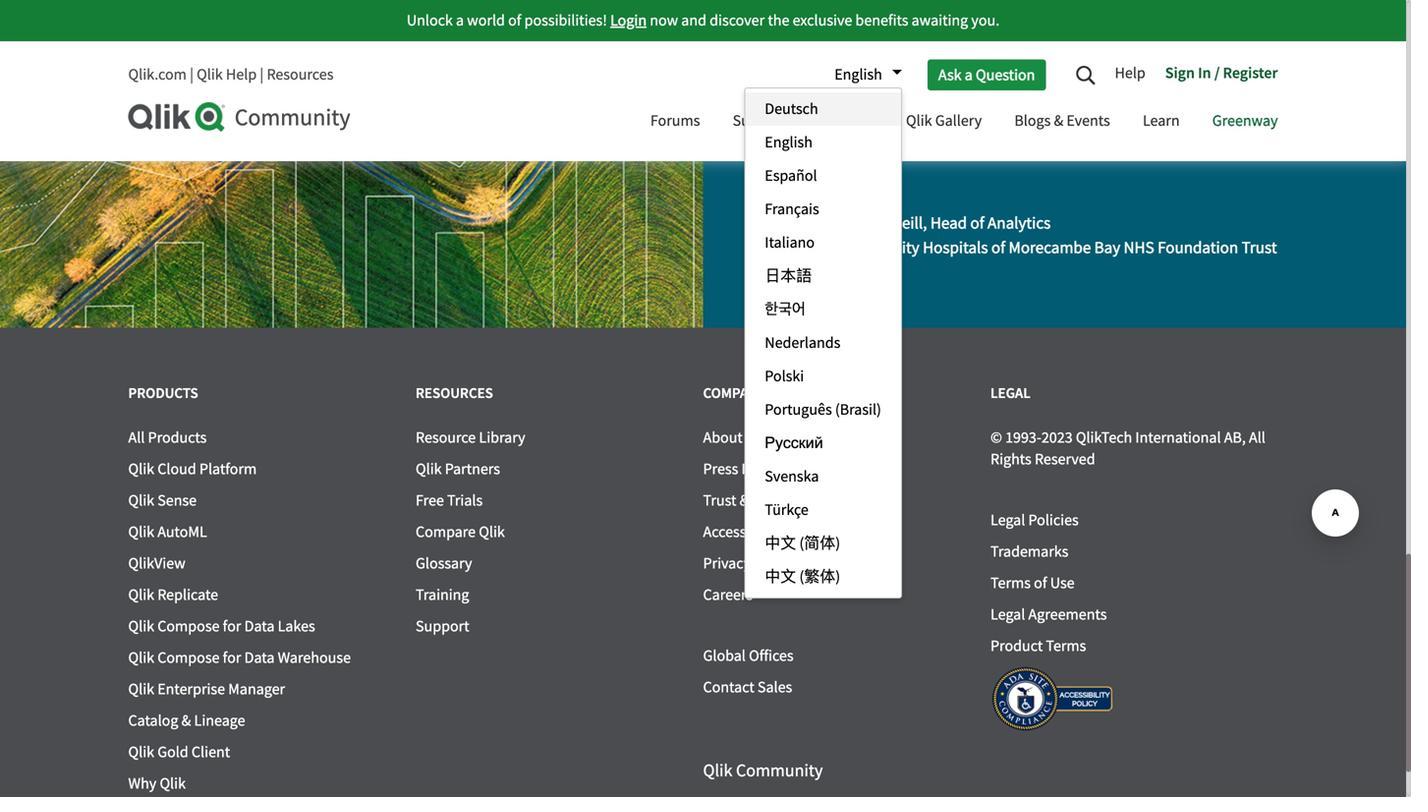 Task type: describe. For each thing, give the bounding box(es) containing it.
qlik for qlik compose for data warehouse
[[128, 648, 154, 668]]

all inside the © 1993-2023 qliktech international ab, all rights reserved
[[1249, 428, 1266, 448]]

of right the head
[[971, 212, 985, 234]]

agreements
[[1029, 604, 1107, 625]]

partners
[[445, 459, 500, 479]]

resource library link
[[416, 428, 525, 448]]

polski link
[[765, 366, 882, 387]]

trademarks
[[991, 542, 1069, 562]]

1 vertical spatial trust
[[703, 490, 737, 511]]

university
[[849, 237, 920, 258]]

with down greenway
[[1222, 132, 1252, 154]]

qlik for qlik sense
[[128, 490, 154, 511]]

qlik compose for data lakes
[[128, 616, 315, 636]]

(繁体)
[[800, 567, 841, 587]]

english link
[[765, 132, 882, 153]]

awaiting
[[912, 10, 968, 30]]

"for me, it's about having opportunities to connect; with qlik, with peers and with leaders. throughout my journey with qlik, i have been able to share the work that i've been most proud of, make fantastic new connections across the globe. there are many options to help you with your current goals."
[[762, 44, 1267, 184]]

qlik for qlik enterprise manager
[[128, 679, 154, 699]]

glossary link
[[416, 553, 472, 574]]

there
[[972, 132, 1012, 154]]

free trials
[[416, 490, 483, 511]]

qlik gallery link
[[892, 93, 997, 151]]

options
[[1084, 132, 1137, 154]]

sign in / register link
[[1156, 56, 1278, 93]]

of,
[[1051, 103, 1069, 125]]

qlik partners
[[416, 459, 500, 479]]

replicate
[[157, 585, 218, 605]]

now
[[650, 10, 678, 30]]

enterprise
[[157, 679, 225, 699]]

cloud
[[157, 459, 196, 479]]

terms of use link
[[991, 573, 1075, 593]]

2 horizontal spatial the
[[899, 132, 922, 154]]

中文 for 中文 (繁体)
[[765, 567, 796, 587]]

qlik for qlik replicate
[[128, 585, 154, 605]]

legal for legal agreements
[[991, 604, 1025, 625]]

your
[[762, 162, 794, 184]]

press room
[[703, 459, 780, 479]]

qlik partners link
[[416, 459, 500, 479]]

qlik enterprise manager
[[128, 679, 285, 699]]

1 horizontal spatial community
[[736, 759, 823, 782]]

qlik enterprise manager link
[[128, 679, 285, 699]]

resources link
[[267, 64, 334, 85]]

use
[[1050, 573, 1075, 593]]

compare qlik link
[[416, 522, 505, 542]]

qliktech
[[1076, 428, 1133, 448]]

2 | from the left
[[260, 64, 264, 85]]

nhs
[[1124, 237, 1155, 258]]

menu bar containing qlik gallery
[[636, 93, 1293, 151]]

with up of,
[[1053, 73, 1084, 95]]

catalog & lineage link
[[128, 711, 245, 731]]

accessibility link
[[703, 522, 783, 542]]

legal for legal
[[991, 383, 1031, 402]]

privacy link
[[703, 553, 751, 574]]

한국어
[[765, 299, 806, 319]]

& for trust
[[740, 490, 749, 511]]

and inside "for me, it's about having opportunities to connect; with qlik, with peers and with leaders. throughout my journey with qlik, i have been able to share the work that i've been most proud of, make fantastic new connections across the globe. there are many options to help you with your current goals."
[[762, 73, 789, 95]]

1 horizontal spatial to
[[1140, 132, 1155, 154]]

qlik gold client
[[128, 742, 230, 762]]

gallery
[[935, 111, 982, 131]]

resource
[[416, 428, 476, 448]]

bay
[[1095, 237, 1121, 258]]

português (brasil)
[[765, 400, 882, 420]]

/
[[1215, 63, 1220, 83]]

1 horizontal spatial help
[[1115, 63, 1146, 83]]

ask
[[939, 65, 962, 85]]

qlik sense link
[[128, 490, 197, 511]]

qlikview link
[[128, 553, 185, 574]]

training
[[416, 585, 469, 605]]

why qlik
[[128, 774, 186, 794]]

ask a question link
[[928, 59, 1046, 90]]

company
[[703, 383, 765, 402]]

1 vertical spatial products
[[148, 428, 207, 448]]

svenska link
[[765, 466, 882, 488]]

1 vertical spatial resources
[[416, 383, 493, 402]]

lakes
[[278, 616, 315, 636]]

across
[[851, 132, 896, 154]]

& for catalog
[[181, 711, 191, 731]]

0 vertical spatial community
[[235, 103, 350, 133]]

most
[[967, 103, 1002, 125]]

qlik automl
[[128, 522, 207, 542]]

©
[[991, 428, 1002, 448]]

terms of use
[[991, 573, 1075, 593]]

a for ask
[[965, 65, 973, 85]]

español link
[[765, 165, 882, 187]]

with up deutsch link
[[793, 73, 823, 95]]

1 vertical spatial qlik,
[[1088, 73, 1120, 95]]

english for english button
[[835, 64, 883, 85]]

with up able
[[1194, 44, 1225, 66]]

0 vertical spatial terms
[[991, 573, 1031, 593]]

unlock
[[407, 10, 453, 30]]

of right world
[[508, 10, 521, 30]]

platform
[[199, 459, 257, 479]]

globe.
[[926, 132, 969, 154]]

qlikview
[[128, 553, 185, 574]]

that
[[869, 103, 898, 125]]

contact sales
[[703, 677, 792, 697]]

it's
[[825, 44, 846, 66]]

qlik sense
[[128, 490, 197, 511]]

trust inside the "rob oneill, head of analytics university hospitals of morecambe bay nhs foundation trust"
[[1242, 237, 1277, 258]]

rob oneill, head of analytics university hospitals of morecambe bay nhs foundation trust
[[849, 212, 1277, 258]]

qlik for qlik partners
[[416, 459, 442, 479]]

for for lakes
[[223, 616, 241, 636]]

all products link
[[128, 428, 207, 448]]

international
[[1136, 428, 1221, 448]]

discover
[[710, 10, 765, 30]]

qlik automl link
[[128, 522, 207, 542]]

русский link
[[765, 432, 882, 454]]

i've
[[901, 103, 925, 125]]

opportunities
[[944, 44, 1040, 66]]

legal policies
[[991, 510, 1079, 530]]

русский
[[765, 433, 823, 453]]

global
[[703, 646, 746, 666]]

qlik replicate
[[128, 585, 218, 605]]

hospitals
[[923, 237, 988, 258]]

0 horizontal spatial to
[[1043, 44, 1058, 66]]

product
[[991, 636, 1043, 656]]



Task type: locate. For each thing, give the bounding box(es) containing it.
1 horizontal spatial and
[[762, 73, 789, 95]]

sales
[[758, 677, 792, 697]]

1 data from the top
[[244, 616, 275, 636]]

reserved
[[1035, 449, 1096, 469]]

0 horizontal spatial &
[[181, 711, 191, 731]]

trust down press
[[703, 490, 737, 511]]

ada site compliance-accessibility policy image
[[991, 667, 1114, 731]]

0 vertical spatial 中文
[[765, 533, 796, 553]]

1 vertical spatial the
[[804, 103, 827, 125]]

中文 left (繁体)
[[765, 567, 796, 587]]

oneill,
[[880, 212, 927, 234]]

1 horizontal spatial the
[[804, 103, 827, 125]]

español
[[765, 166, 817, 186]]

1 vertical spatial legal
[[991, 510, 1025, 530]]

products up all products link
[[128, 383, 198, 402]]

0 horizontal spatial help
[[226, 64, 257, 85]]

the up english link
[[804, 103, 827, 125]]

community down sales
[[736, 759, 823, 782]]

library
[[479, 428, 525, 448]]

2 vertical spatial to
[[1140, 132, 1155, 154]]

0 vertical spatial to
[[1043, 44, 1058, 66]]

english inside button
[[835, 64, 883, 85]]

compose for qlik compose for data lakes
[[157, 616, 220, 636]]

qlik.com | qlik help | resources
[[128, 64, 334, 85]]

terms down trademarks link
[[991, 573, 1031, 593]]

1 | from the left
[[190, 64, 194, 85]]

peers
[[1228, 44, 1267, 66]]

for up qlik compose for data warehouse
[[223, 616, 241, 636]]

about
[[849, 44, 891, 66]]

2 for from the top
[[223, 648, 241, 668]]

1 vertical spatial and
[[762, 73, 789, 95]]

work
[[831, 103, 866, 125]]

data left the lakes
[[244, 616, 275, 636]]

resource library
[[416, 428, 525, 448]]

foundation
[[1158, 237, 1239, 258]]

manager
[[228, 679, 285, 699]]

to left help at the right top of page
[[1140, 132, 1155, 154]]

0 vertical spatial a
[[456, 10, 464, 30]]

catalog
[[128, 711, 178, 731]]

1 compose from the top
[[157, 616, 220, 636]]

0 horizontal spatial community
[[235, 103, 350, 133]]

products up cloud
[[148, 428, 207, 448]]

| right the qlik help link at the left top
[[260, 64, 264, 85]]

about qlik
[[703, 428, 772, 448]]

global offices link
[[703, 646, 794, 666]]

qlik
[[197, 64, 223, 85], [906, 111, 932, 131], [746, 428, 772, 448], [128, 459, 154, 479], [416, 459, 442, 479], [128, 490, 154, 511], [128, 522, 154, 542], [479, 522, 505, 542], [128, 585, 154, 605], [128, 616, 154, 636], [128, 648, 154, 668], [128, 679, 154, 699], [128, 742, 154, 762], [703, 759, 733, 782], [160, 774, 186, 794]]

and right now
[[681, 10, 707, 30]]

about qlik link
[[703, 428, 772, 448]]

why
[[128, 774, 157, 794]]

login link
[[610, 10, 647, 30]]

leaders.
[[827, 73, 882, 95]]

0 vertical spatial products
[[128, 383, 198, 402]]

1 vertical spatial a
[[965, 65, 973, 85]]

trust & security
[[703, 490, 806, 511]]

2 legal from the top
[[991, 510, 1025, 530]]

legal up 'product'
[[991, 604, 1025, 625]]

careers
[[703, 585, 753, 605]]

deutsch link
[[765, 98, 882, 120]]

0 vertical spatial and
[[681, 10, 707, 30]]

a left world
[[456, 10, 464, 30]]

& up accessibility link
[[740, 490, 749, 511]]

for down qlik compose for data lakes link
[[223, 648, 241, 668]]

qlik for qlik gallery
[[906, 111, 932, 131]]

italiano
[[765, 232, 815, 253]]

english down share
[[765, 132, 813, 152]]

and up deutsch
[[762, 73, 789, 95]]

0 vertical spatial qlik,
[[1159, 44, 1191, 66]]

product terms
[[991, 636, 1086, 656]]

a right "ask"
[[965, 65, 973, 85]]

legal for legal policies
[[991, 510, 1025, 530]]

data for warehouse
[[244, 648, 275, 668]]

a for unlock
[[456, 10, 464, 30]]

日本語 link
[[765, 265, 882, 287]]

login
[[610, 10, 647, 30]]

qlik compose for data lakes link
[[128, 616, 315, 636]]

head
[[931, 212, 967, 234]]

qlik inside menu bar
[[906, 111, 932, 131]]

2 vertical spatial legal
[[991, 604, 1025, 625]]

0 horizontal spatial qlik,
[[1088, 73, 1120, 95]]

0 horizontal spatial a
[[456, 10, 464, 30]]

i
[[1123, 73, 1127, 95]]

careers link
[[703, 585, 753, 605]]

0 horizontal spatial the
[[768, 10, 790, 30]]

english for english link
[[765, 132, 813, 152]]

1 horizontal spatial resources
[[416, 383, 493, 402]]

1 horizontal spatial trust
[[1242, 237, 1277, 258]]

to up journey
[[1043, 44, 1058, 66]]

the down i've
[[899, 132, 922, 154]]

to right able
[[1239, 73, 1254, 95]]

(brasil)
[[835, 400, 882, 420]]

1 vertical spatial terms
[[1046, 636, 1086, 656]]

product terms link
[[991, 636, 1086, 656]]

compose down replicate
[[157, 616, 220, 636]]

qlik,
[[1159, 44, 1191, 66], [1088, 73, 1120, 95]]

| right the qlik.com link
[[190, 64, 194, 85]]

the up "for
[[768, 10, 790, 30]]

compose up enterprise
[[157, 648, 220, 668]]

français link
[[765, 199, 882, 220]]

have
[[1131, 73, 1164, 95]]

free
[[416, 490, 444, 511]]

日本語
[[765, 266, 812, 286]]

all up qlik cloud platform 'link'
[[128, 428, 145, 448]]

possibilities!
[[525, 10, 607, 30]]

français
[[765, 199, 819, 219]]

menu bar
[[636, 93, 1293, 151]]

& down enterprise
[[181, 711, 191, 731]]

1 horizontal spatial all
[[1249, 428, 1266, 448]]

image image
[[0, 0, 703, 328]]

been up new
[[1168, 73, 1203, 95]]

with up the have
[[1125, 44, 1156, 66]]

0 vertical spatial &
[[740, 490, 749, 511]]

of left use
[[1034, 573, 1047, 593]]

1 vertical spatial &
[[181, 711, 191, 731]]

2 data from the top
[[244, 648, 275, 668]]

lineage
[[194, 711, 245, 731]]

been up globe.
[[929, 103, 964, 125]]

for for warehouse
[[223, 648, 241, 668]]

中文 down türkçe
[[765, 533, 796, 553]]

1 legal from the top
[[991, 383, 1031, 402]]

community
[[235, 103, 350, 133], [736, 759, 823, 782]]

qlik for qlik cloud platform
[[128, 459, 154, 479]]

support link
[[416, 616, 469, 636]]

privacy
[[703, 553, 751, 574]]

greenway link
[[1198, 93, 1293, 151]]

qlik, left in
[[1159, 44, 1191, 66]]

products
[[128, 383, 198, 402], [148, 428, 207, 448]]

1 horizontal spatial |
[[260, 64, 264, 85]]

legal
[[991, 383, 1031, 402], [991, 510, 1025, 530], [991, 604, 1025, 625]]

1 horizontal spatial been
[[1168, 73, 1203, 95]]

1 vertical spatial 中文
[[765, 567, 796, 587]]

compose
[[157, 616, 220, 636], [157, 648, 220, 668]]

1 for from the top
[[223, 616, 241, 636]]

data up the manager
[[244, 648, 275, 668]]

2 horizontal spatial to
[[1239, 73, 1254, 95]]

0 vertical spatial for
[[223, 616, 241, 636]]

of down analytics
[[992, 237, 1006, 258]]

svenska
[[765, 466, 819, 487]]

resources right the qlik help link at the left top
[[267, 64, 334, 85]]

for
[[223, 616, 241, 636], [223, 648, 241, 668]]

data for lakes
[[244, 616, 275, 636]]

support
[[416, 616, 469, 636]]

1 vertical spatial community
[[736, 759, 823, 782]]

ab,
[[1224, 428, 1246, 448]]

2 compose from the top
[[157, 648, 220, 668]]

trust right the foundation
[[1242, 237, 1277, 258]]

legal up 1993-
[[991, 383, 1031, 402]]

1 vertical spatial to
[[1239, 73, 1254, 95]]

0 horizontal spatial trust
[[703, 490, 737, 511]]

a
[[456, 10, 464, 30], [965, 65, 973, 85]]

0 horizontal spatial |
[[190, 64, 194, 85]]

1 vertical spatial been
[[929, 103, 964, 125]]

qlik for qlik community
[[703, 759, 733, 782]]

português
[[765, 400, 832, 420]]

ask a question
[[939, 65, 1035, 85]]

resources up resource
[[416, 383, 493, 402]]

english up work
[[835, 64, 883, 85]]

automl
[[157, 522, 207, 542]]

0 vertical spatial resources
[[267, 64, 334, 85]]

0 horizontal spatial all
[[128, 428, 145, 448]]

contact sales link
[[703, 677, 792, 697]]

global offices
[[703, 646, 794, 666]]

1 horizontal spatial a
[[965, 65, 973, 85]]

deutsch
[[765, 99, 818, 119]]

help left "resources" "link"
[[226, 64, 257, 85]]

polski
[[765, 366, 804, 386]]

&
[[740, 490, 749, 511], [181, 711, 191, 731]]

1 horizontal spatial english
[[835, 64, 883, 85]]

legal up trademarks
[[991, 510, 1025, 530]]

türkçe link
[[765, 499, 882, 521]]

한국어 link
[[765, 299, 882, 320]]

0 vertical spatial been
[[1168, 73, 1203, 95]]

中文 for 中文 (简体)
[[765, 533, 796, 553]]

1 horizontal spatial terms
[[1046, 636, 1086, 656]]

0 vertical spatial legal
[[991, 383, 1031, 402]]

me,
[[796, 44, 822, 66]]

1 horizontal spatial &
[[740, 490, 749, 511]]

0 horizontal spatial english
[[765, 132, 813, 152]]

0 horizontal spatial been
[[929, 103, 964, 125]]

0 vertical spatial data
[[244, 616, 275, 636]]

all right ab,
[[1249, 428, 1266, 448]]

0 vertical spatial english
[[835, 64, 883, 85]]

trials
[[447, 490, 483, 511]]

qlik.com
[[128, 64, 187, 85]]

my
[[972, 73, 993, 95]]

compose for qlik compose for data warehouse
[[157, 648, 220, 668]]

1 vertical spatial compose
[[157, 648, 220, 668]]

qlik image
[[128, 102, 227, 132]]

2 all from the left
[[1249, 428, 1266, 448]]

2 vertical spatial the
[[899, 132, 922, 154]]

terms down agreements
[[1046, 636, 1086, 656]]

community down "resources" "link"
[[235, 103, 350, 133]]

connect;
[[1061, 44, 1121, 66]]

3 legal from the top
[[991, 604, 1025, 625]]

1 vertical spatial for
[[223, 648, 241, 668]]

1 中文 from the top
[[765, 533, 796, 553]]

qlik for qlik compose for data lakes
[[128, 616, 154, 636]]

qlik compose for data warehouse link
[[128, 648, 351, 668]]

all products
[[128, 428, 207, 448]]

qlik for qlik automl
[[128, 522, 154, 542]]

1 vertical spatial english
[[765, 132, 813, 152]]

1 vertical spatial data
[[244, 648, 275, 668]]

make
[[1072, 103, 1110, 125]]

room
[[742, 459, 780, 479]]

italiano link
[[765, 232, 882, 254]]

qlik, left i
[[1088, 73, 1120, 95]]

0 vertical spatial compose
[[157, 616, 220, 636]]

trust
[[1242, 237, 1277, 258], [703, 490, 737, 511]]

help up fantastic
[[1115, 63, 1146, 83]]

0 horizontal spatial and
[[681, 10, 707, 30]]

2 中文 from the top
[[765, 567, 796, 587]]

0 vertical spatial trust
[[1242, 237, 1277, 258]]

trust & security link
[[703, 490, 806, 511]]

are
[[1016, 132, 1038, 154]]

you
[[1192, 132, 1218, 154]]

qlik cloud platform
[[128, 459, 257, 479]]

legal agreements link
[[991, 604, 1107, 625]]

1 all from the left
[[128, 428, 145, 448]]

1 horizontal spatial qlik,
[[1159, 44, 1191, 66]]

0 vertical spatial the
[[768, 10, 790, 30]]

compare qlik
[[416, 522, 505, 542]]

"for
[[762, 44, 792, 66]]

0 horizontal spatial resources
[[267, 64, 334, 85]]

trademarks link
[[991, 542, 1069, 562]]

qlik for qlik gold client
[[128, 742, 154, 762]]

current
[[798, 162, 849, 184]]

0 horizontal spatial terms
[[991, 573, 1031, 593]]

goals."
[[852, 162, 898, 184]]



Task type: vqa. For each thing, say whether or not it's contained in the screenshot.
right Microsoft
no



